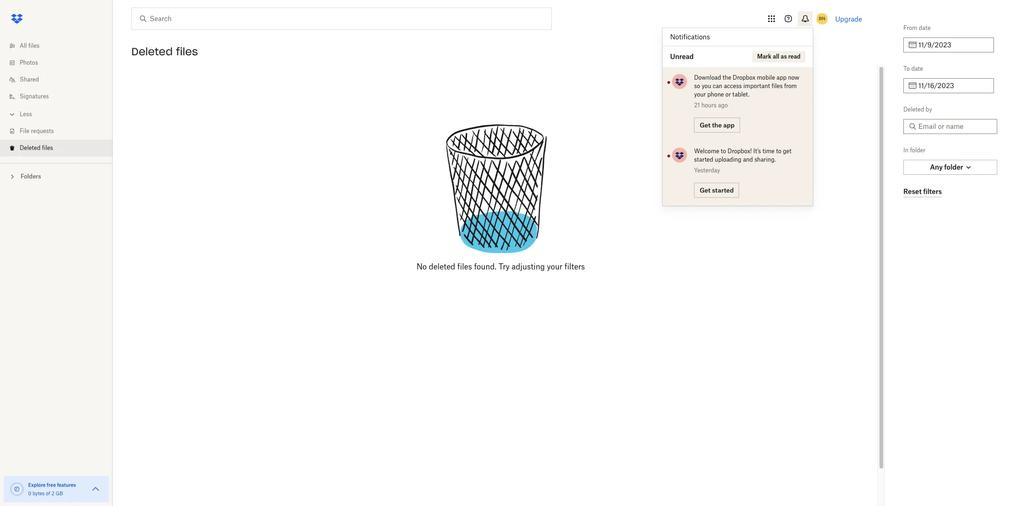 Task type: describe. For each thing, give the bounding box(es) containing it.
time
[[763, 148, 775, 155]]

deleted files list item
[[0, 140, 113, 157]]

found.
[[474, 262, 497, 272]]

can
[[713, 83, 723, 90]]

mark all as read button
[[753, 51, 806, 62]]

welcome
[[694, 148, 719, 155]]

all files link
[[8, 38, 113, 54]]

dropbox image
[[8, 9, 26, 28]]

folder
[[910, 147, 926, 154]]

ago
[[718, 102, 728, 109]]

mobile
[[757, 74, 775, 81]]

from
[[784, 83, 797, 90]]

0
[[28, 492, 31, 497]]

shared
[[20, 76, 39, 83]]

you
[[702, 83, 711, 90]]

in
[[904, 147, 909, 154]]

list containing all files
[[0, 32, 113, 163]]

photos
[[20, 59, 38, 66]]

hours
[[702, 102, 717, 109]]

free
[[47, 483, 56, 489]]

welcome to dropbox! it's time to get started uploading and sharing. button
[[694, 147, 804, 164]]

From date text field
[[919, 40, 989, 50]]

dropbox!
[[728, 148, 752, 155]]

signatures
[[20, 93, 49, 100]]

deleted by
[[904, 106, 932, 113]]

to
[[904, 65, 910, 72]]

app inside download the dropbox mobile app now so you can access important files from your phone or tablet. 21 hours ago
[[777, 74, 787, 81]]

started inside welcome to dropbox! it's time to get started uploading and sharing. yesterday
[[694, 156, 713, 163]]

dropbox
[[733, 74, 756, 81]]

shared link
[[8, 71, 113, 88]]

uploading
[[715, 156, 742, 163]]

deleted files inside "list item"
[[20, 145, 53, 152]]

tablet.
[[733, 91, 750, 98]]

filters
[[565, 262, 585, 272]]

file
[[20, 128, 29, 135]]

read
[[788, 53, 801, 60]]

get started
[[700, 187, 734, 194]]

mark all as read
[[757, 53, 801, 60]]

quota usage element
[[9, 483, 24, 498]]

and
[[743, 156, 753, 163]]

get
[[783, 148, 792, 155]]

in folder
[[904, 147, 926, 154]]

deleted files link
[[8, 140, 113, 157]]

deleted
[[429, 262, 455, 272]]

explore free features 0 bytes of 2 gb
[[28, 483, 76, 497]]

all
[[773, 53, 780, 60]]

0 horizontal spatial your
[[547, 262, 563, 272]]

explore
[[28, 483, 46, 489]]

or
[[726, 91, 731, 98]]

get for get started
[[700, 187, 711, 194]]

upgrade
[[835, 15, 862, 23]]

your inside download the dropbox mobile app now so you can access important files from your phone or tablet. 21 hours ago
[[694, 91, 706, 98]]

less
[[20, 111, 32, 118]]

get the app button
[[694, 118, 740, 133]]

started inside button
[[712, 187, 734, 194]]

try
[[499, 262, 510, 272]]



Task type: vqa. For each thing, say whether or not it's contained in the screenshot.
SHARING.
yes



Task type: locate. For each thing, give the bounding box(es) containing it.
1 horizontal spatial deleted
[[131, 45, 173, 58]]

less image
[[8, 110, 17, 119]]

yesterday
[[694, 167, 720, 174]]

1 vertical spatial deleted files
[[20, 145, 53, 152]]

so
[[694, 83, 700, 90]]

get
[[700, 121, 711, 129], [700, 187, 711, 194]]

app left now
[[777, 74, 787, 81]]

download
[[694, 74, 721, 81]]

to left get
[[776, 148, 782, 155]]

the up access
[[723, 74, 731, 81]]

1 horizontal spatial to
[[776, 148, 782, 155]]

0 vertical spatial the
[[723, 74, 731, 81]]

the for download
[[723, 74, 731, 81]]

of
[[46, 492, 50, 497]]

1 get from the top
[[700, 121, 711, 129]]

all files
[[20, 42, 39, 49]]

download the dropbox mobile app now so you can access important files from your phone or tablet. button
[[694, 74, 804, 99]]

to up uploading
[[721, 148, 726, 155]]

access
[[724, 83, 742, 90]]

1 vertical spatial your
[[547, 262, 563, 272]]

0 vertical spatial your
[[694, 91, 706, 98]]

0 vertical spatial get
[[700, 121, 711, 129]]

date for from date
[[919, 24, 931, 31]]

sharing.
[[755, 156, 776, 163]]

the inside button
[[712, 121, 722, 129]]

it's
[[754, 148, 761, 155]]

0 vertical spatial date
[[919, 24, 931, 31]]

date for to date
[[912, 65, 923, 72]]

now
[[788, 74, 800, 81]]

important
[[744, 83, 770, 90]]

photos link
[[8, 54, 113, 71]]

deleted
[[131, 45, 173, 58], [904, 106, 924, 113], [20, 145, 41, 152]]

unread
[[670, 53, 694, 61]]

get started button
[[694, 183, 740, 198]]

adjusting
[[512, 262, 545, 272]]

by
[[926, 106, 932, 113]]

phone
[[708, 91, 724, 98]]

the down ago
[[712, 121, 722, 129]]

from
[[904, 24, 918, 31]]

from date
[[904, 24, 931, 31]]

list
[[0, 32, 113, 163]]

get down yesterday
[[700, 187, 711, 194]]

2 vertical spatial deleted
[[20, 145, 41, 152]]

2 horizontal spatial deleted
[[904, 106, 924, 113]]

1 vertical spatial deleted
[[904, 106, 924, 113]]

the inside download the dropbox mobile app now so you can access important files from your phone or tablet. 21 hours ago
[[723, 74, 731, 81]]

app inside button
[[724, 121, 735, 129]]

date right to
[[912, 65, 923, 72]]

requests
[[31, 128, 54, 135]]

the
[[723, 74, 731, 81], [712, 121, 722, 129]]

notifications
[[670, 33, 710, 41]]

upgrade link
[[835, 15, 862, 23]]

2
[[52, 492, 54, 497]]

0 horizontal spatial to
[[721, 148, 726, 155]]

your down so
[[694, 91, 706, 98]]

no
[[417, 262, 427, 272]]

0 vertical spatial app
[[777, 74, 787, 81]]

0 vertical spatial deleted files
[[131, 45, 198, 58]]

0 horizontal spatial the
[[712, 121, 722, 129]]

1 vertical spatial started
[[712, 187, 734, 194]]

started down yesterday
[[712, 187, 734, 194]]

21
[[694, 102, 700, 109]]

date
[[919, 24, 931, 31], [912, 65, 923, 72]]

1 vertical spatial get
[[700, 187, 711, 194]]

To date text field
[[919, 81, 989, 91]]

as
[[781, 53, 787, 60]]

0 horizontal spatial deleted
[[20, 145, 41, 152]]

1 horizontal spatial your
[[694, 91, 706, 98]]

get down hours
[[700, 121, 711, 129]]

get the app
[[700, 121, 735, 129]]

all
[[20, 42, 27, 49]]

started down welcome
[[694, 156, 713, 163]]

started
[[694, 156, 713, 163], [712, 187, 734, 194]]

your
[[694, 91, 706, 98], [547, 262, 563, 272]]

2 to from the left
[[776, 148, 782, 155]]

welcome to dropbox! it's time to get started uploading and sharing. yesterday
[[694, 148, 792, 174]]

1 vertical spatial date
[[912, 65, 923, 72]]

files inside download the dropbox mobile app now so you can access important files from your phone or tablet. 21 hours ago
[[772, 83, 783, 90]]

2 get from the top
[[700, 187, 711, 194]]

deleted inside deleted files link
[[20, 145, 41, 152]]

1 vertical spatial app
[[724, 121, 735, 129]]

0 horizontal spatial app
[[724, 121, 735, 129]]

folders
[[21, 173, 41, 180]]

0 vertical spatial deleted
[[131, 45, 173, 58]]

app
[[777, 74, 787, 81], [724, 121, 735, 129]]

1 to from the left
[[721, 148, 726, 155]]

date right "from" on the right top
[[919, 24, 931, 31]]

0 horizontal spatial deleted files
[[20, 145, 53, 152]]

file requests
[[20, 128, 54, 135]]

your left filters
[[547, 262, 563, 272]]

1 horizontal spatial the
[[723, 74, 731, 81]]

folders button
[[0, 169, 113, 184]]

features
[[57, 483, 76, 489]]

0 vertical spatial started
[[694, 156, 713, 163]]

gb
[[56, 492, 63, 497]]

files
[[28, 42, 39, 49], [176, 45, 198, 58], [772, 83, 783, 90], [42, 145, 53, 152], [457, 262, 472, 272]]

to
[[721, 148, 726, 155], [776, 148, 782, 155]]

mark
[[757, 53, 772, 60]]

file requests link
[[8, 123, 113, 140]]

bytes
[[33, 492, 45, 497]]

get for get the app
[[700, 121, 711, 129]]

1 vertical spatial the
[[712, 121, 722, 129]]

download the dropbox mobile app now so you can access important files from your phone or tablet. 21 hours ago
[[694, 74, 800, 109]]

deleted files
[[131, 45, 198, 58], [20, 145, 53, 152]]

app down ago
[[724, 121, 735, 129]]

no deleted files found. try adjusting your filters
[[417, 262, 585, 272]]

1 horizontal spatial app
[[777, 74, 787, 81]]

to date
[[904, 65, 923, 72]]

1 horizontal spatial deleted files
[[131, 45, 198, 58]]

the for get
[[712, 121, 722, 129]]

signatures link
[[8, 88, 113, 105]]

files inside "list item"
[[42, 145, 53, 152]]



